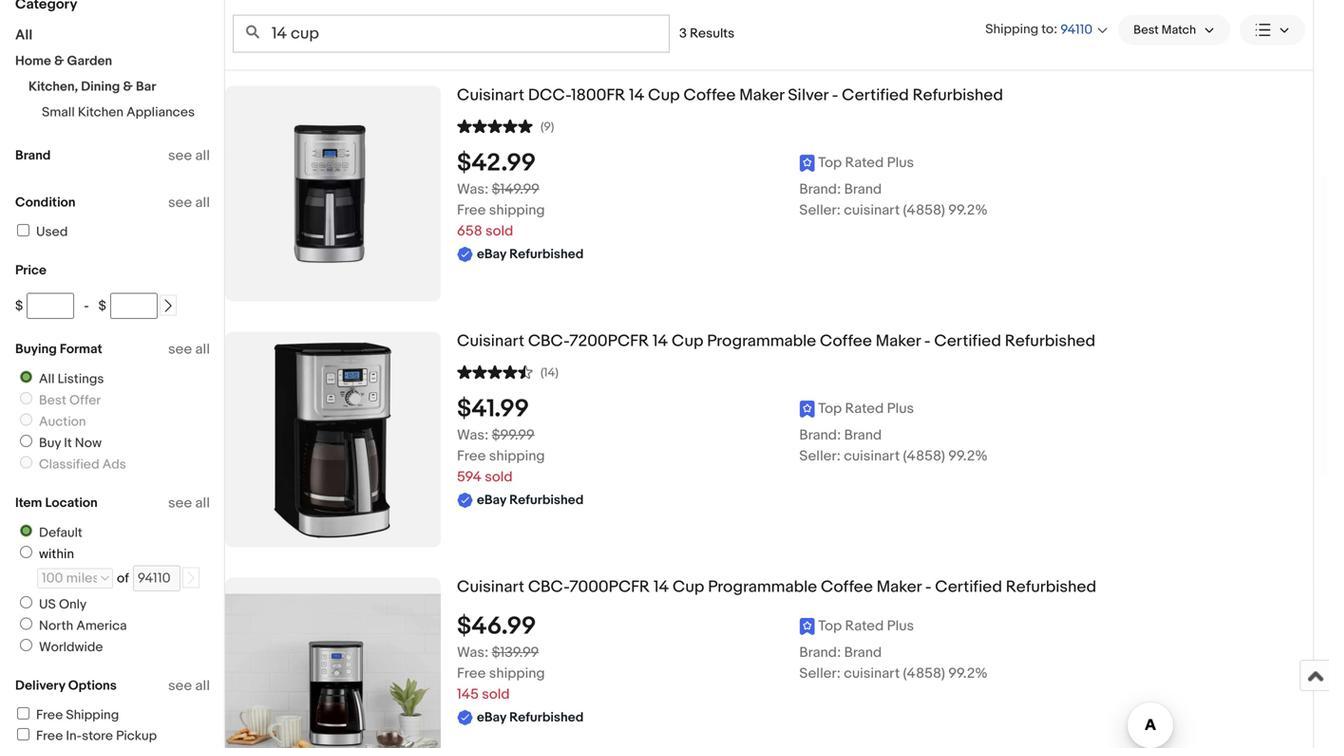 Task type: locate. For each thing, give the bounding box(es) containing it.
2 plus from the top
[[887, 400, 914, 417]]

best inside dropdown button
[[1134, 23, 1159, 37]]

maker for 7000pcfr
[[877, 578, 922, 598]]

5 see all from the top
[[168, 678, 210, 695]]

North America radio
[[20, 618, 32, 630]]

plus for $46.99
[[887, 618, 914, 635]]

1 brand: from the top
[[800, 181, 841, 198]]

ebay refurbished down "594"
[[477, 492, 584, 509]]

1 vertical spatial cup
[[672, 332, 704, 352]]

0 horizontal spatial all
[[15, 27, 33, 44]]

cuisinart dcc-1800fr 14 cup coffee maker silver - certified refurbished link
[[457, 86, 1313, 106]]

(9)
[[541, 120, 554, 134]]

top for $46.99
[[818, 618, 842, 635]]

ads
[[102, 457, 126, 473]]

3 top from the top
[[818, 618, 842, 635]]

rated down cuisinart cbc-7000pcfr 14 cup programmable coffee maker - certified refurbished link
[[845, 618, 884, 635]]

14 right 7200pcfr
[[653, 332, 668, 352]]

kitchen,
[[29, 79, 78, 95]]

cup for $41.99
[[672, 332, 704, 352]]

0 vertical spatial rated
[[845, 154, 884, 171]]

- for cuisinart cbc-7000pcfr 14 cup programmable coffee maker - certified refurbished
[[925, 578, 932, 598]]

top for $42.99
[[818, 154, 842, 171]]

1 shipping from the top
[[489, 202, 545, 219]]

buy it now link
[[12, 435, 106, 452]]

14 right 7000pcfr
[[654, 578, 669, 598]]

1 vertical spatial certified
[[934, 332, 1001, 352]]

sold inside the seller: cuisinart (4858) 99.2% 594 sold
[[485, 469, 513, 486]]

0 vertical spatial shipping
[[986, 21, 1039, 38]]

0 vertical spatial best
[[1134, 23, 1159, 37]]

0 vertical spatial cbc-
[[528, 332, 570, 352]]

(4858) inside 'seller: cuisinart (4858) 99.2% 658 sold'
[[903, 202, 945, 219]]

2 (4858) from the top
[[903, 448, 945, 465]]

2 vertical spatial shipping
[[489, 665, 545, 683]]

cuisinart inside the seller: cuisinart (4858) 99.2% 594 sold
[[844, 448, 900, 465]]

shipping up free in-store pickup
[[66, 708, 119, 724]]

was: down "$46.99" at the bottom of the page
[[457, 645, 489, 662]]

3 all from the top
[[195, 341, 210, 358]]

ebay refurbished for $41.99
[[477, 492, 584, 509]]

&
[[54, 53, 64, 69], [123, 79, 133, 95]]

ebay refurbished down 658 on the top
[[477, 246, 584, 263]]

sold right 145
[[482, 686, 510, 703]]

Maximum Value text field
[[110, 293, 158, 319]]

seller: inside the seller: cuisinart (4858) 99.2% 145 sold
[[800, 665, 841, 683]]

99.2% inside the seller: cuisinart (4858) 99.2% 594 sold
[[949, 448, 988, 465]]

cuisinart dcc-1800fr 14 cup coffee maker silver - certified refurbished image
[[225, 118, 441, 270]]

1 vertical spatial cuisinart
[[844, 448, 900, 465]]

3 rated from the top
[[845, 618, 884, 635]]

1 was: from the top
[[457, 181, 489, 198]]

3 ebay refurbished from the top
[[477, 710, 584, 726]]

[object undefined] image down the cuisinart cbc-7200pcfr 14 cup programmable coffee maker - certified refurbished link
[[800, 400, 914, 418]]

shipping inside shipping to : 94110
[[986, 21, 1039, 38]]

Minimum Value text field
[[27, 293, 74, 319]]

submit price range image
[[161, 300, 175, 313]]

all for all listings
[[39, 372, 55, 388]]

sold right "594"
[[485, 469, 513, 486]]

2 seller: from the top
[[800, 448, 841, 465]]

1 vertical spatial brand:
[[800, 427, 841, 444]]

cbc- inside the cuisinart cbc-7200pcfr 14 cup programmable coffee maker - certified refurbished link
[[528, 332, 570, 352]]

0 vertical spatial cup
[[648, 86, 680, 105]]

plus down cuisinart cbc-7000pcfr 14 cup programmable coffee maker - certified refurbished link
[[887, 618, 914, 635]]

cuisinart up "$46.99" at the bottom of the page
[[457, 578, 525, 598]]

3 see all from the top
[[168, 341, 210, 358]]

2 vertical spatial plus
[[887, 618, 914, 635]]

1 ebay from the top
[[477, 246, 506, 263]]

1 vertical spatial shipping
[[489, 448, 545, 465]]

top down cuisinart cbc-7200pcfr 14 cup programmable coffee maker - certified refurbished
[[818, 400, 842, 417]]

4 all from the top
[[195, 495, 210, 512]]

go image
[[184, 572, 197, 586]]

99.2% for $42.99
[[949, 202, 988, 219]]

0 vertical spatial &
[[54, 53, 64, 69]]

worldwide link
[[12, 639, 107, 656]]

1 vertical spatial (4858)
[[903, 448, 945, 465]]

2 see all button from the top
[[168, 194, 210, 211]]

0 horizontal spatial shipping
[[66, 708, 119, 724]]

cbc-
[[528, 332, 570, 352], [528, 578, 570, 598]]

sold inside the seller: cuisinart (4858) 99.2% 145 sold
[[482, 686, 510, 703]]

3 results
[[679, 26, 735, 42]]

Best Offer radio
[[20, 392, 32, 405]]

1 top rated plus from the top
[[818, 154, 914, 171]]

coffee inside cuisinart cbc-7000pcfr 14 cup programmable coffee maker - certified refurbished link
[[821, 578, 873, 598]]

1 vertical spatial 14
[[653, 332, 668, 352]]

1 plus from the top
[[887, 154, 914, 171]]

see for item location
[[168, 495, 192, 512]]

(4858) for $42.99
[[903, 202, 945, 219]]

1 see all button from the top
[[168, 147, 210, 164]]

1 vertical spatial top
[[818, 400, 842, 417]]

location
[[45, 496, 98, 512]]

cuisinart up 4.5 out of 5 stars image
[[457, 332, 525, 352]]

sold right 658 on the top
[[486, 223, 513, 240]]

best left match
[[1134, 23, 1159, 37]]

ebay for $46.99
[[477, 710, 506, 726]]

& left the bar
[[123, 79, 133, 95]]

rated for $41.99
[[845, 400, 884, 417]]

best
[[1134, 23, 1159, 37], [39, 393, 66, 409]]

3 see all button from the top
[[168, 341, 210, 358]]

seller: cuisinart (4858) 99.2% 145 sold
[[457, 665, 988, 703]]

see all for item location
[[168, 495, 210, 512]]

0 vertical spatial top rated plus
[[818, 154, 914, 171]]

5 all from the top
[[195, 678, 210, 695]]

0 vertical spatial coffee
[[684, 86, 736, 105]]

2 $ from the left
[[98, 298, 106, 315]]

3 ebay from the top
[[477, 710, 506, 726]]

us only link
[[12, 597, 90, 613]]

1 ebay refurbished from the top
[[477, 246, 584, 263]]

cbc- up (14)
[[528, 332, 570, 352]]

14
[[629, 86, 645, 105], [653, 332, 668, 352], [654, 578, 669, 598]]

sold for $42.99
[[486, 223, 513, 240]]

3 brand: from the top
[[800, 645, 841, 662]]

0 vertical spatial cuisinart
[[457, 86, 525, 105]]

0 vertical spatial brand:
[[800, 181, 841, 198]]

1 see from the top
[[168, 147, 192, 164]]

see
[[168, 147, 192, 164], [168, 194, 192, 211], [168, 341, 192, 358], [168, 495, 192, 512], [168, 678, 192, 695]]

cuisinart for $42.99
[[457, 86, 525, 105]]

best for best match
[[1134, 23, 1159, 37]]

1 horizontal spatial best
[[1134, 23, 1159, 37]]

1 [object undefined] image from the top
[[800, 154, 914, 172]]

cuisinart cbc-7000pcfr 14 cup programmable coffee maker - certified refurbished
[[457, 578, 1097, 598]]

shipping
[[986, 21, 1039, 38], [66, 708, 119, 724]]

(4858) inside the seller: cuisinart (4858) 99.2% 594 sold
[[903, 448, 945, 465]]

2 ebay from the top
[[477, 492, 506, 509]]

free
[[457, 202, 486, 219], [457, 448, 486, 465], [457, 665, 486, 683], [36, 708, 63, 724], [36, 729, 63, 745]]

1 vertical spatial &
[[123, 79, 133, 95]]

coffee inside the cuisinart cbc-7200pcfr 14 cup programmable coffee maker - certified refurbished link
[[820, 332, 872, 352]]

1 vertical spatial maker
[[876, 332, 921, 352]]

was: down $41.99
[[457, 427, 489, 444]]

3 top rated plus from the top
[[818, 618, 914, 635]]

& right home
[[54, 53, 64, 69]]

2 [object undefined] image from the top
[[800, 400, 914, 418]]

14 right 1800fr
[[629, 86, 645, 105]]

certified for $42.99
[[842, 86, 909, 105]]

1 vertical spatial was:
[[457, 427, 489, 444]]

1 cuisinart from the top
[[844, 202, 900, 219]]

2 was: from the top
[[457, 427, 489, 444]]

2 vertical spatial top rated plus
[[818, 618, 914, 635]]

2 see all from the top
[[168, 194, 210, 211]]

0 vertical spatial ebay refurbished
[[477, 246, 584, 263]]

:
[[1054, 21, 1058, 38]]

coffee for 7200pcfr
[[820, 332, 872, 352]]

cuisinart inside the seller: cuisinart (4858) 99.2% 145 sold
[[844, 665, 900, 683]]

cuisinart cbc-7200pcfr 14 cup programmable coffee maker - certified refurbished link
[[457, 332, 1313, 352]]

refurbished
[[913, 86, 1003, 105], [509, 246, 584, 263], [1005, 332, 1096, 352], [509, 492, 584, 509], [1006, 578, 1097, 598], [509, 710, 584, 726]]

top rated plus for $46.99
[[818, 618, 914, 635]]

sold
[[486, 223, 513, 240], [485, 469, 513, 486], [482, 686, 510, 703]]

2 brand: from the top
[[800, 427, 841, 444]]

coffee inside cuisinart dcc-1800fr 14 cup coffee maker silver - certified refurbished link
[[684, 86, 736, 105]]

$
[[15, 298, 23, 315], [98, 298, 106, 315]]

sold inside 'seller: cuisinart (4858) 99.2% 658 sold'
[[486, 223, 513, 240]]

Free Shipping checkbox
[[17, 708, 29, 720]]

1 vertical spatial best
[[39, 393, 66, 409]]

shipping
[[489, 202, 545, 219], [489, 448, 545, 465], [489, 665, 545, 683]]

2 vertical spatial cuisinart
[[844, 665, 900, 683]]

2 vertical spatial was:
[[457, 645, 489, 662]]

brand: brand free shipping for $42.99
[[457, 181, 882, 219]]

(14) link
[[457, 363, 559, 380]]

best up auction link
[[39, 393, 66, 409]]

US Only radio
[[20, 597, 32, 609]]

1 cbc- from the top
[[528, 332, 570, 352]]

3 brand: brand free shipping from the top
[[457, 645, 882, 683]]

2 vertical spatial rated
[[845, 618, 884, 635]]

top rated plus for $41.99
[[818, 400, 914, 417]]

1 vertical spatial coffee
[[820, 332, 872, 352]]

4 see from the top
[[168, 495, 192, 512]]

cup down 3
[[648, 86, 680, 105]]

1 vertical spatial all
[[39, 372, 55, 388]]

$ for "maximum value" text field
[[98, 298, 106, 315]]

see all for brand
[[168, 147, 210, 164]]

free up "594"
[[457, 448, 486, 465]]

1 vertical spatial ebay
[[477, 492, 506, 509]]

3 see from the top
[[168, 341, 192, 358]]

2 vertical spatial cuisinart
[[457, 578, 525, 598]]

cuisinart for $41.99
[[844, 448, 900, 465]]

0 vertical spatial shipping
[[489, 202, 545, 219]]

ebay down 145
[[477, 710, 506, 726]]

ebay for $42.99
[[477, 246, 506, 263]]

$ left minimum value text field
[[15, 298, 23, 315]]

2 vertical spatial (4858)
[[903, 665, 945, 683]]

1 seller: from the top
[[800, 202, 841, 219]]

1 all from the top
[[195, 147, 210, 164]]

3 99.2% from the top
[[949, 665, 988, 683]]

all for brand
[[195, 147, 210, 164]]

Free In-store Pickup checkbox
[[17, 729, 29, 741]]

99.2% inside the seller: cuisinart (4858) 99.2% 145 sold
[[949, 665, 988, 683]]

cuisinart inside 'seller: cuisinart (4858) 99.2% 658 sold'
[[844, 202, 900, 219]]

free shipping link
[[14, 708, 119, 724]]

brand for $41.99
[[844, 427, 882, 444]]

2 see from the top
[[168, 194, 192, 211]]

3 shipping from the top
[[489, 665, 545, 683]]

1 vertical spatial programmable
[[708, 578, 817, 598]]

plus for $42.99
[[887, 154, 914, 171]]

was: for $42.99
[[457, 181, 489, 198]]

1 $ from the left
[[15, 298, 23, 315]]

7000pcfr
[[570, 578, 650, 598]]

1 top from the top
[[818, 154, 842, 171]]

1 vertical spatial cbc-
[[528, 578, 570, 598]]

dining
[[81, 79, 120, 95]]

rated
[[845, 154, 884, 171], [845, 400, 884, 417], [845, 618, 884, 635]]

0 horizontal spatial $
[[15, 298, 23, 315]]

cuisinart cbc-7200pcfr 14 cup programmable coffee maker - certified refurbished image
[[225, 337, 441, 543]]

free up 658 on the top
[[457, 202, 486, 219]]

1 vertical spatial plus
[[887, 400, 914, 417]]

[object undefined] image down cuisinart dcc-1800fr 14 cup coffee maker silver - certified refurbished link
[[800, 154, 914, 172]]

1 see all from the top
[[168, 147, 210, 164]]

brand: brand free shipping for $46.99
[[457, 645, 882, 683]]

shipping for $42.99
[[489, 202, 545, 219]]

shipping left to
[[986, 21, 1039, 38]]

free up 145
[[457, 665, 486, 683]]

top rated plus
[[818, 154, 914, 171], [818, 400, 914, 417], [818, 618, 914, 635]]

[object undefined] image for $41.99
[[800, 400, 914, 418]]

0 vertical spatial seller:
[[800, 202, 841, 219]]

1 vertical spatial 99.2%
[[949, 448, 988, 465]]

small kitchen appliances link
[[42, 105, 195, 121]]

2 vertical spatial 99.2%
[[949, 665, 988, 683]]

top rated plus down the cuisinart cbc-7200pcfr 14 cup programmable coffee maker - certified refurbished link
[[818, 400, 914, 417]]

2 vertical spatial maker
[[877, 578, 922, 598]]

1 vertical spatial ebay refurbished
[[477, 492, 584, 509]]

1 horizontal spatial all
[[39, 372, 55, 388]]

1 horizontal spatial $
[[98, 298, 106, 315]]

$ left "maximum value" text field
[[98, 298, 106, 315]]

1 (4858) from the top
[[903, 202, 945, 219]]

1 vertical spatial seller:
[[800, 448, 841, 465]]

0 vertical spatial 14
[[629, 86, 645, 105]]

Default radio
[[20, 525, 32, 537]]

kitchen
[[78, 105, 124, 121]]

0 horizontal spatial &
[[54, 53, 64, 69]]

top down cuisinart cbc-7000pcfr 14 cup programmable coffee maker - certified refurbished
[[818, 618, 842, 635]]

2 vertical spatial brand:
[[800, 645, 841, 662]]

all up home
[[15, 27, 33, 44]]

3 cuisinart from the top
[[844, 665, 900, 683]]

0 vertical spatial sold
[[486, 223, 513, 240]]

all link
[[15, 27, 33, 44]]

2 all from the top
[[195, 194, 210, 211]]

free for $46.99
[[457, 665, 486, 683]]

2 ebay refurbished from the top
[[477, 492, 584, 509]]

shipping down $99.99
[[489, 448, 545, 465]]

99.2% inside 'seller: cuisinart (4858) 99.2% 658 sold'
[[949, 202, 988, 219]]

rated down cuisinart dcc-1800fr 14 cup coffee maker silver - certified refurbished link
[[845, 154, 884, 171]]

3 plus from the top
[[887, 618, 914, 635]]

top rated plus down cuisinart cbc-7000pcfr 14 cup programmable coffee maker - certified refurbished link
[[818, 618, 914, 635]]

all
[[195, 147, 210, 164], [195, 194, 210, 211], [195, 341, 210, 358], [195, 495, 210, 512], [195, 678, 210, 695]]

2 vertical spatial ebay
[[477, 710, 506, 726]]

2 shipping from the top
[[489, 448, 545, 465]]

cup right 7200pcfr
[[672, 332, 704, 352]]

best for best offer
[[39, 393, 66, 409]]

0 vertical spatial cuisinart
[[844, 202, 900, 219]]

cup
[[648, 86, 680, 105], [672, 332, 704, 352], [673, 578, 705, 598]]

see all for delivery options
[[168, 678, 210, 695]]

was:
[[457, 181, 489, 198], [457, 427, 489, 444], [457, 645, 489, 662]]

worldwide
[[39, 640, 103, 656]]

2 top rated plus from the top
[[818, 400, 914, 417]]

free for $41.99
[[457, 448, 486, 465]]

default
[[39, 525, 82, 542]]

best offer
[[39, 393, 101, 409]]

Auction radio
[[20, 414, 32, 426]]

coffee
[[684, 86, 736, 105], [820, 332, 872, 352], [821, 578, 873, 598]]

ebay refurbished
[[477, 246, 584, 263], [477, 492, 584, 509], [477, 710, 584, 726]]

1 vertical spatial top rated plus
[[818, 400, 914, 417]]

maker for 7200pcfr
[[876, 332, 921, 352]]

seller: for $46.99
[[800, 665, 841, 683]]

cuisinart
[[844, 202, 900, 219], [844, 448, 900, 465], [844, 665, 900, 683]]

top
[[818, 154, 842, 171], [818, 400, 842, 417], [818, 618, 842, 635]]

145
[[457, 686, 479, 703]]

cuisinart up 5 out of 5 stars image
[[457, 86, 525, 105]]

2 rated from the top
[[845, 400, 884, 417]]

all for item location
[[195, 495, 210, 512]]

Enter your search keyword text field
[[233, 15, 670, 53]]

cbc- up "$46.99" at the bottom of the page
[[528, 578, 570, 598]]

0 vertical spatial top
[[818, 154, 842, 171]]

cuisinart cbc-7000pcfr 14 cup programmable coffee maker - certified refurbished image
[[225, 594, 441, 749]]

2 vertical spatial brand: brand free shipping
[[457, 645, 882, 683]]

3 [object undefined] image from the top
[[800, 618, 914, 636]]

all
[[15, 27, 33, 44], [39, 372, 55, 388]]

1 vertical spatial [object undefined] image
[[800, 400, 914, 418]]

1 brand: brand free shipping from the top
[[457, 181, 882, 219]]

0 vertical spatial [object undefined] image
[[800, 154, 914, 172]]

brand for $46.99
[[844, 645, 882, 662]]

all right the all listings option
[[39, 372, 55, 388]]

seller: inside 'seller: cuisinart (4858) 99.2% 658 sold'
[[800, 202, 841, 219]]

(4858) inside the seller: cuisinart (4858) 99.2% 145 sold
[[903, 665, 945, 683]]

0 vertical spatial programmable
[[707, 332, 816, 352]]

see all
[[168, 147, 210, 164], [168, 194, 210, 211], [168, 341, 210, 358], [168, 495, 210, 512], [168, 678, 210, 695]]

was: down $42.99
[[457, 181, 489, 198]]

ebay down 658 on the top
[[477, 246, 506, 263]]

14 for $42.99
[[629, 86, 645, 105]]

shipping to : 94110
[[986, 21, 1093, 38]]

2 vertical spatial sold
[[482, 686, 510, 703]]

plus down the cuisinart cbc-7200pcfr 14 cup programmable coffee maker - certified refurbished link
[[887, 400, 914, 417]]

0 vertical spatial (4858)
[[903, 202, 945, 219]]

4 see all button from the top
[[168, 495, 210, 512]]

see all for condition
[[168, 194, 210, 211]]

listings
[[58, 372, 104, 388]]

free in-store pickup
[[36, 729, 157, 745]]

Classified Ads radio
[[20, 457, 32, 469]]

all inside all home & garden kitchen, dining & bar small kitchen appliances
[[15, 27, 33, 44]]

0 vertical spatial all
[[15, 27, 33, 44]]

0 vertical spatial brand: brand free shipping
[[457, 181, 882, 219]]

see all button for item location
[[168, 495, 210, 512]]

1 vertical spatial brand: brand free shipping
[[457, 427, 882, 465]]

ebay refurbished down 145
[[477, 710, 584, 726]]

2 vertical spatial [object undefined] image
[[800, 618, 914, 636]]

2 99.2% from the top
[[949, 448, 988, 465]]

0 vertical spatial was:
[[457, 181, 489, 198]]

free for $42.99
[[457, 202, 486, 219]]

1 cuisinart from the top
[[457, 86, 525, 105]]

2 top from the top
[[818, 400, 842, 417]]

5 see from the top
[[168, 678, 192, 695]]

2 vertical spatial seller:
[[800, 665, 841, 683]]

[object undefined] image down cuisinart cbc-7000pcfr 14 cup programmable coffee maker - certified refurbished link
[[800, 618, 914, 636]]

brand
[[15, 148, 51, 164], [844, 181, 882, 198], [844, 427, 882, 444], [844, 645, 882, 662]]

top rated plus down cuisinart dcc-1800fr 14 cup coffee maker silver - certified refurbished link
[[818, 154, 914, 171]]

2 brand: brand free shipping from the top
[[457, 427, 882, 465]]

plus down cuisinart dcc-1800fr 14 cup coffee maker silver - certified refurbished link
[[887, 154, 914, 171]]

2 vertical spatial cup
[[673, 578, 705, 598]]

0 vertical spatial plus
[[887, 154, 914, 171]]

4 see all from the top
[[168, 495, 210, 512]]

3 seller: from the top
[[800, 665, 841, 683]]

rated down the cuisinart cbc-7200pcfr 14 cup programmable coffee maker - certified refurbished link
[[845, 400, 884, 417]]

free in-store pickup link
[[14, 729, 157, 745]]

refurbished inside cuisinart cbc-7000pcfr 14 cup programmable coffee maker - certified refurbished link
[[1006, 578, 1097, 598]]

2 cuisinart from the top
[[844, 448, 900, 465]]

[object undefined] image for $46.99
[[800, 618, 914, 636]]

within radio
[[20, 546, 32, 559]]

2 vertical spatial ebay refurbished
[[477, 710, 584, 726]]

programmable
[[707, 332, 816, 352], [708, 578, 817, 598]]

1 vertical spatial shipping
[[66, 708, 119, 724]]

0 horizontal spatial best
[[39, 393, 66, 409]]

[object undefined] image
[[800, 154, 914, 172], [800, 400, 914, 418], [800, 618, 914, 636]]

see all button for delivery options
[[168, 678, 210, 695]]

shipping down '$149.99' on the left
[[489, 202, 545, 219]]

(4858)
[[903, 202, 945, 219], [903, 448, 945, 465], [903, 665, 945, 683]]

refurbished inside the cuisinart cbc-7200pcfr 14 cup programmable coffee maker - certified refurbished link
[[1005, 332, 1096, 352]]

0 vertical spatial 99.2%
[[949, 202, 988, 219]]

maker
[[739, 86, 784, 105], [876, 332, 921, 352], [877, 578, 922, 598]]

2 cuisinart from the top
[[457, 332, 525, 352]]

All Listings radio
[[20, 371, 32, 383]]

cup for $42.99
[[648, 86, 680, 105]]

cup right 7000pcfr
[[673, 578, 705, 598]]

seller: inside the seller: cuisinart (4858) 99.2% 594 sold
[[800, 448, 841, 465]]

1 rated from the top
[[845, 154, 884, 171]]

1 vertical spatial cuisinart
[[457, 332, 525, 352]]

shipping down $139.99
[[489, 665, 545, 683]]

1 vertical spatial rated
[[845, 400, 884, 417]]

2 vertical spatial coffee
[[821, 578, 873, 598]]

cbc- inside cuisinart cbc-7000pcfr 14 cup programmable coffee maker - certified refurbished link
[[528, 578, 570, 598]]

1 horizontal spatial shipping
[[986, 21, 1039, 38]]

3 (4858) from the top
[[903, 665, 945, 683]]

all for condition
[[195, 194, 210, 211]]

1 99.2% from the top
[[949, 202, 988, 219]]

ebay down "594"
[[477, 492, 506, 509]]

see for buying format
[[168, 341, 192, 358]]

Worldwide radio
[[20, 639, 32, 652]]

brand: brand free shipping
[[457, 181, 882, 219], [457, 427, 882, 465], [457, 645, 882, 683]]

1 vertical spatial sold
[[485, 469, 513, 486]]

cuisinart
[[457, 86, 525, 105], [457, 332, 525, 352], [457, 578, 525, 598]]

seller: for $42.99
[[800, 202, 841, 219]]

to
[[1042, 21, 1054, 38]]

top down silver
[[818, 154, 842, 171]]

2 cbc- from the top
[[528, 578, 570, 598]]

free right free shipping checkbox
[[36, 708, 63, 724]]

3 was: from the top
[[457, 645, 489, 662]]

0 vertical spatial certified
[[842, 86, 909, 105]]

0 vertical spatial ebay
[[477, 246, 506, 263]]

2 vertical spatial top
[[818, 618, 842, 635]]

sold for $41.99
[[485, 469, 513, 486]]

5 see all button from the top
[[168, 678, 210, 695]]



Task type: vqa. For each thing, say whether or not it's contained in the screenshot.
Buy
yes



Task type: describe. For each thing, give the bounding box(es) containing it.
$46.99
[[457, 612, 536, 642]]

1800fr
[[571, 86, 626, 105]]

all listings link
[[12, 371, 108, 388]]

shipping for $41.99
[[489, 448, 545, 465]]

see for condition
[[168, 194, 192, 211]]

cbc- for 7200pcfr
[[528, 332, 570, 352]]

shipping for $46.99
[[489, 665, 545, 683]]

was: $149.99
[[457, 181, 540, 198]]

see all button for condition
[[168, 194, 210, 211]]

was: for $46.99
[[457, 645, 489, 662]]

brand: for $41.99
[[800, 427, 841, 444]]

programmable for 7000pcfr
[[708, 578, 817, 598]]

see all button for brand
[[168, 147, 210, 164]]

america
[[76, 619, 127, 635]]

bar
[[136, 79, 156, 95]]

default link
[[12, 525, 86, 542]]

classified
[[39, 457, 99, 473]]

594
[[457, 469, 482, 486]]

store
[[82, 729, 113, 745]]

pickup
[[116, 729, 157, 745]]

buy it now
[[39, 436, 102, 452]]

Used checkbox
[[17, 224, 29, 237]]

3 cuisinart from the top
[[457, 578, 525, 598]]

in-
[[66, 729, 82, 745]]

2 vertical spatial 14
[[654, 578, 669, 598]]

ebay refurbished for $46.99
[[477, 710, 584, 726]]

north america
[[39, 619, 127, 635]]

$42.99
[[457, 149, 536, 178]]

appliances
[[126, 105, 195, 121]]

view: list view image
[[1255, 20, 1290, 40]]

7200pcfr
[[570, 332, 649, 352]]

free shipping
[[36, 708, 119, 724]]

brand: for $42.99
[[800, 181, 841, 198]]

cuisinart cbc-7200pcfr 14 cup programmable coffee maker - certified refurbished
[[457, 332, 1096, 352]]

it
[[64, 436, 72, 452]]

buy
[[39, 436, 61, 452]]

5 out of 5 stars image
[[457, 117, 533, 134]]

14 for $41.99
[[653, 332, 668, 352]]

garden
[[67, 53, 112, 69]]

cuisinart dcc-1800fr 14 cup coffee maker silver - certified refurbished
[[457, 86, 1003, 105]]

rated for $42.99
[[845, 154, 884, 171]]

sold for $46.99
[[482, 686, 510, 703]]

coffee for 7000pcfr
[[821, 578, 873, 598]]

seller: cuisinart (4858) 99.2% 658 sold
[[457, 202, 988, 240]]

(9) link
[[457, 117, 554, 134]]

buying
[[15, 342, 57, 358]]

all listings
[[39, 372, 104, 388]]

only
[[59, 597, 87, 613]]

see all for buying format
[[168, 341, 210, 358]]

all for delivery options
[[195, 678, 210, 695]]

99.2% for $41.99
[[949, 448, 988, 465]]

cuisinart cbc-7000pcfr 14 cup programmable coffee maker - certified refurbished link
[[457, 578, 1313, 598]]

north
[[39, 619, 73, 635]]

item
[[15, 496, 42, 512]]

small
[[42, 105, 75, 121]]

$99.99
[[492, 427, 535, 444]]

$ for minimum value text field
[[15, 298, 23, 315]]

us
[[39, 597, 56, 613]]

[object undefined] image for $42.99
[[800, 154, 914, 172]]

used link
[[14, 224, 68, 240]]

classified ads
[[39, 457, 126, 473]]

delivery options
[[15, 678, 117, 695]]

best offer link
[[12, 392, 105, 409]]

top for $41.99
[[818, 400, 842, 417]]

used
[[36, 224, 68, 240]]

all for all home & garden kitchen, dining & bar small kitchen appliances
[[15, 27, 33, 44]]

format
[[60, 342, 102, 358]]

was: $139.99
[[457, 645, 539, 662]]

$41.99
[[457, 395, 529, 424]]

buying format
[[15, 342, 102, 358]]

ebay for $41.99
[[477, 492, 506, 509]]

north america link
[[12, 618, 131, 635]]

94110 text field
[[133, 566, 180, 592]]

(14)
[[541, 366, 559, 380]]

brand for $42.99
[[844, 181, 882, 198]]

price
[[15, 263, 46, 279]]

99.2% for $46.99
[[949, 665, 988, 683]]

plus for $41.99
[[887, 400, 914, 417]]

seller: for $41.99
[[800, 448, 841, 465]]

(4858) for $46.99
[[903, 665, 945, 683]]

now
[[75, 436, 102, 452]]

- for cuisinart dcc-1800fr 14 cup coffee maker silver - certified refurbished
[[832, 86, 838, 105]]

results
[[690, 26, 735, 42]]

2 vertical spatial certified
[[935, 578, 1002, 598]]

options
[[68, 678, 117, 695]]

match
[[1162, 23, 1196, 37]]

$139.99
[[492, 645, 539, 662]]

cuisinart for $41.99
[[457, 332, 525, 352]]

home
[[15, 53, 51, 69]]

was: $99.99
[[457, 427, 535, 444]]

rated for $46.99
[[845, 618, 884, 635]]

seller: cuisinart (4858) 99.2% 594 sold
[[457, 448, 988, 486]]

4.5 out of 5 stars image
[[457, 363, 533, 380]]

- for cuisinart cbc-7200pcfr 14 cup programmable coffee maker - certified refurbished
[[924, 332, 931, 352]]

us only
[[39, 597, 87, 613]]

cbc- for 7000pcfr
[[528, 578, 570, 598]]

delivery
[[15, 678, 65, 695]]

Buy It Now radio
[[20, 435, 32, 448]]

refurbished inside cuisinart dcc-1800fr 14 cup coffee maker silver - certified refurbished link
[[913, 86, 1003, 105]]

0 vertical spatial maker
[[739, 86, 784, 105]]

ebay refurbished for $42.99
[[477, 246, 584, 263]]

free left "in-"
[[36, 729, 63, 745]]

brand: for $46.99
[[800, 645, 841, 662]]

cuisinart for $42.99
[[844, 202, 900, 219]]

cuisinart for $46.99
[[844, 665, 900, 683]]

silver
[[788, 86, 828, 105]]

top rated plus for $42.99
[[818, 154, 914, 171]]

see for delivery options
[[168, 678, 192, 695]]

best match button
[[1118, 15, 1231, 45]]

(4858) for $41.99
[[903, 448, 945, 465]]

of
[[117, 571, 129, 587]]

auction
[[39, 414, 86, 430]]

offer
[[69, 393, 101, 409]]

94110
[[1061, 22, 1093, 38]]

certified for $41.99
[[934, 332, 1001, 352]]

$149.99
[[492, 181, 540, 198]]

was: for $41.99
[[457, 427, 489, 444]]

programmable for 7200pcfr
[[707, 332, 816, 352]]

see for brand
[[168, 147, 192, 164]]

658
[[457, 223, 482, 240]]

3
[[679, 26, 687, 42]]

1 horizontal spatial &
[[123, 79, 133, 95]]

see all button for buying format
[[168, 341, 210, 358]]

within
[[39, 547, 74, 563]]

brand: brand free shipping for $41.99
[[457, 427, 882, 465]]

condition
[[15, 195, 76, 211]]

classified ads link
[[12, 457, 130, 473]]

item location
[[15, 496, 98, 512]]

all for buying format
[[195, 341, 210, 358]]

dcc-
[[528, 86, 571, 105]]

all home & garden kitchen, dining & bar small kitchen appliances
[[15, 27, 195, 121]]

best match
[[1134, 23, 1196, 37]]



